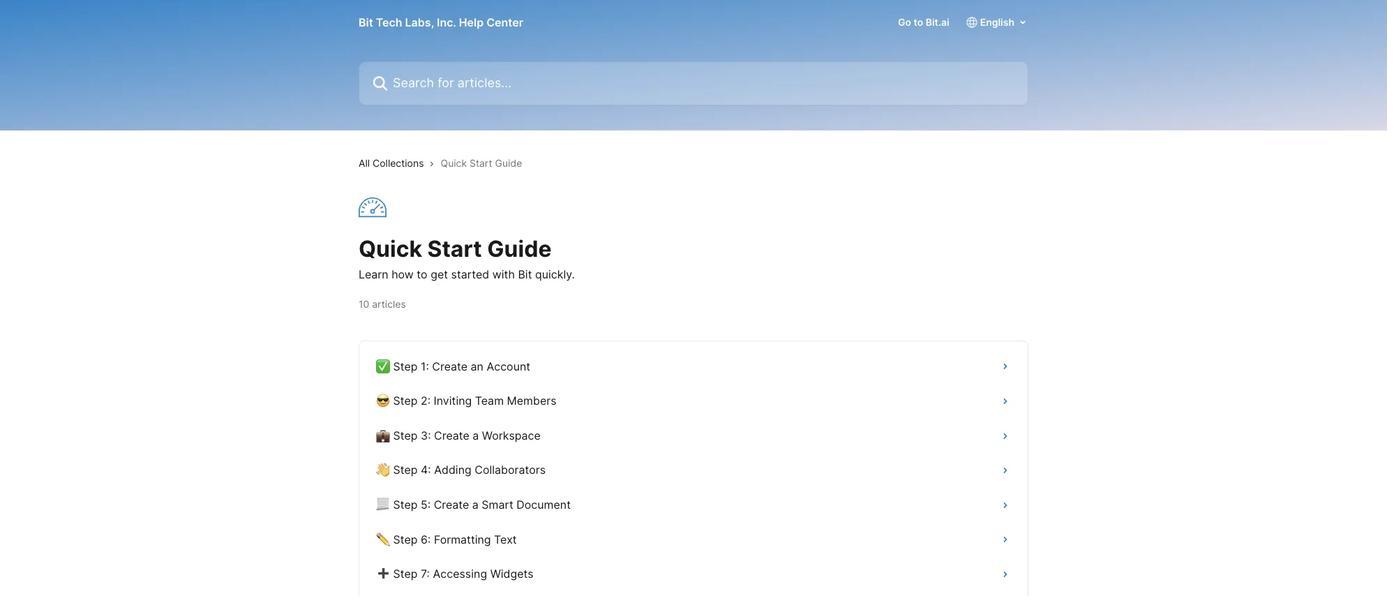 Task type: describe. For each thing, give the bounding box(es) containing it.
workspace
[[482, 428, 541, 442]]

how
[[392, 268, 414, 281]]

go to bit.ai link
[[898, 16, 950, 28]]

center
[[487, 15, 524, 29]]

0 vertical spatial bit
[[359, 15, 373, 29]]

labs,
[[405, 15, 434, 29]]

✅ step 1: create an account
[[376, 359, 531, 373]]

😎
[[376, 394, 390, 408]]

📃 step 5: create a smart document
[[376, 498, 571, 512]]

start for quick start guide learn how to get started with bit quickly.
[[428, 235, 482, 263]]

3:
[[421, 428, 431, 442]]

started
[[451, 268, 490, 281]]

english
[[981, 16, 1015, 28]]

bit tech labs, inc. help center
[[359, 15, 524, 29]]

step for 5:
[[393, 498, 418, 512]]

a for workspace
[[473, 428, 479, 442]]

go to bit.ai
[[898, 16, 950, 28]]

an
[[471, 359, 484, 373]]

smart
[[482, 498, 514, 512]]

10
[[359, 298, 369, 310]]

team
[[475, 394, 504, 408]]

learn
[[359, 268, 389, 281]]

bit.ai
[[926, 16, 950, 28]]

Search for articles... text field
[[359, 61, 1029, 105]]

guide for quick start guide learn how to get started with bit quickly.
[[487, 235, 552, 263]]

6:
[[421, 532, 431, 546]]

5:
[[421, 498, 431, 512]]

💼 step 3: create a workspace
[[376, 428, 541, 442]]

widgets
[[491, 567, 534, 581]]

step for 3:
[[393, 428, 418, 442]]

inc.
[[437, 15, 456, 29]]

step for 6:
[[393, 532, 418, 546]]

get
[[431, 268, 448, 281]]

account
[[487, 359, 531, 373]]

with
[[493, 268, 515, 281]]

guide for quick start guide
[[495, 157, 522, 169]]

10 articles
[[359, 298, 406, 310]]

quick for quick start guide
[[441, 157, 467, 169]]

document
[[517, 498, 571, 512]]

quick start guide learn how to get started with bit quickly.
[[359, 235, 575, 281]]

4:
[[421, 463, 431, 477]]

create for 5:
[[434, 498, 469, 512]]

step for 4:
[[393, 463, 418, 477]]

0 vertical spatial to
[[914, 16, 924, 28]]

✏️
[[376, 532, 390, 546]]

✏️ step 6: formatting text
[[376, 532, 517, 546]]

to inside quick start guide learn how to get started with bit quickly.
[[417, 268, 428, 281]]

✅
[[376, 359, 390, 373]]

articles
[[372, 298, 406, 310]]

👋 step 4: adding collaborators
[[376, 463, 546, 477]]

➕ step 7: accessing widgets
[[376, 567, 534, 581]]

1:
[[421, 359, 429, 373]]

all collections
[[359, 157, 424, 169]]

collaborators
[[475, 463, 546, 477]]

2:
[[421, 394, 431, 408]]



Task type: locate. For each thing, give the bounding box(es) containing it.
create right 3: at the bottom of page
[[434, 428, 470, 442]]

2 step from the top
[[393, 394, 418, 408]]

0 horizontal spatial to
[[417, 268, 428, 281]]

quick right "collections"
[[441, 157, 467, 169]]

accessing
[[433, 567, 487, 581]]

step left 5:
[[393, 498, 418, 512]]

text
[[494, 532, 517, 546]]

0 vertical spatial guide
[[495, 157, 522, 169]]

quick up how
[[359, 235, 422, 263]]

💼 step 3: create a workspace link
[[368, 419, 1020, 453]]

😎 step 2: inviting team members
[[376, 394, 557, 408]]

quick for quick start guide learn how to get started with bit quickly.
[[359, 235, 422, 263]]

step left 7:
[[393, 567, 418, 581]]

step left 1:
[[393, 359, 418, 373]]

1 horizontal spatial quick
[[441, 157, 467, 169]]

create right 5:
[[434, 498, 469, 512]]

6 step from the top
[[393, 532, 418, 546]]

1 vertical spatial create
[[434, 428, 470, 442]]

step for 1:
[[393, 359, 418, 373]]

all collections link
[[359, 156, 430, 171]]

5 step from the top
[[393, 498, 418, 512]]

bit
[[359, 15, 373, 29], [518, 268, 532, 281]]

💼
[[376, 428, 390, 442]]

tech
[[376, 15, 402, 29]]

all
[[359, 157, 370, 169]]

1 horizontal spatial to
[[914, 16, 924, 28]]

0 vertical spatial start
[[470, 157, 493, 169]]

guide inside quick start guide learn how to get started with bit quickly.
[[487, 235, 552, 263]]

step left the 6: at the left bottom of the page
[[393, 532, 418, 546]]

go
[[898, 16, 912, 28]]

start inside quick start guide learn how to get started with bit quickly.
[[428, 235, 482, 263]]

step for 7:
[[393, 567, 418, 581]]

to left get
[[417, 268, 428, 281]]

1 vertical spatial start
[[428, 235, 482, 263]]

bit inside quick start guide learn how to get started with bit quickly.
[[518, 268, 532, 281]]

📃 step 5: create a smart document link
[[368, 488, 1020, 523]]

➕ step 7: accessing widgets link
[[368, 557, 1020, 592]]

✏️ step 6: formatting text link
[[368, 523, 1020, 557]]

step left 2:
[[393, 394, 418, 408]]

members
[[507, 394, 557, 408]]

formatting
[[434, 532, 491, 546]]

3 step from the top
[[393, 428, 418, 442]]

0 vertical spatial a
[[473, 428, 479, 442]]

quick start guide
[[441, 157, 522, 169]]

a left smart
[[472, 498, 479, 512]]

✅ step 1: create an account link
[[368, 349, 1020, 384]]

0 horizontal spatial quick
[[359, 235, 422, 263]]

quickly.
[[535, 268, 575, 281]]

step left 3: at the bottom of page
[[393, 428, 418, 442]]

create right 1:
[[432, 359, 468, 373]]

1 vertical spatial a
[[472, 498, 479, 512]]

👋
[[376, 463, 390, 477]]

1 vertical spatial quick
[[359, 235, 422, 263]]

👋 step 4: adding collaborators link
[[368, 453, 1020, 488]]

to
[[914, 16, 924, 28], [417, 268, 428, 281]]

step
[[393, 359, 418, 373], [393, 394, 418, 408], [393, 428, 418, 442], [393, 463, 418, 477], [393, 498, 418, 512], [393, 532, 418, 546], [393, 567, 418, 581]]

➕
[[376, 567, 390, 581]]

1 step from the top
[[393, 359, 418, 373]]

start for quick start guide
[[470, 157, 493, 169]]

bit right "with"
[[518, 268, 532, 281]]

create
[[432, 359, 468, 373], [434, 428, 470, 442], [434, 498, 469, 512]]

step left 4:
[[393, 463, 418, 477]]

2 vertical spatial create
[[434, 498, 469, 512]]

help
[[459, 15, 484, 29]]

0 horizontal spatial bit
[[359, 15, 373, 29]]

collections
[[373, 157, 424, 169]]

😎 step 2: inviting team members link
[[368, 384, 1020, 419]]

step for 2:
[[393, 394, 418, 408]]

a for smart
[[472, 498, 479, 512]]

step inside 'link'
[[393, 532, 418, 546]]

a
[[473, 428, 479, 442], [472, 498, 479, 512]]

📃
[[376, 498, 390, 512]]

to right go
[[914, 16, 924, 28]]

start
[[470, 157, 493, 169], [428, 235, 482, 263]]

7:
[[421, 567, 430, 581]]

1 horizontal spatial bit
[[518, 268, 532, 281]]

1 vertical spatial bit
[[518, 268, 532, 281]]

1 vertical spatial to
[[417, 268, 428, 281]]

1 vertical spatial guide
[[487, 235, 552, 263]]

adding
[[434, 463, 472, 477]]

quick
[[441, 157, 467, 169], [359, 235, 422, 263]]

quick inside quick start guide learn how to get started with bit quickly.
[[359, 235, 422, 263]]

4 step from the top
[[393, 463, 418, 477]]

0 vertical spatial quick
[[441, 157, 467, 169]]

0 vertical spatial create
[[432, 359, 468, 373]]

7 step from the top
[[393, 567, 418, 581]]

bit left tech
[[359, 15, 373, 29]]

create for 1:
[[432, 359, 468, 373]]

inviting
[[434, 394, 472, 408]]

a left the workspace
[[473, 428, 479, 442]]

guide
[[495, 157, 522, 169], [487, 235, 552, 263]]

create for 3:
[[434, 428, 470, 442]]



Task type: vqa. For each thing, say whether or not it's contained in the screenshot.
2nd "Add" from the top
no



